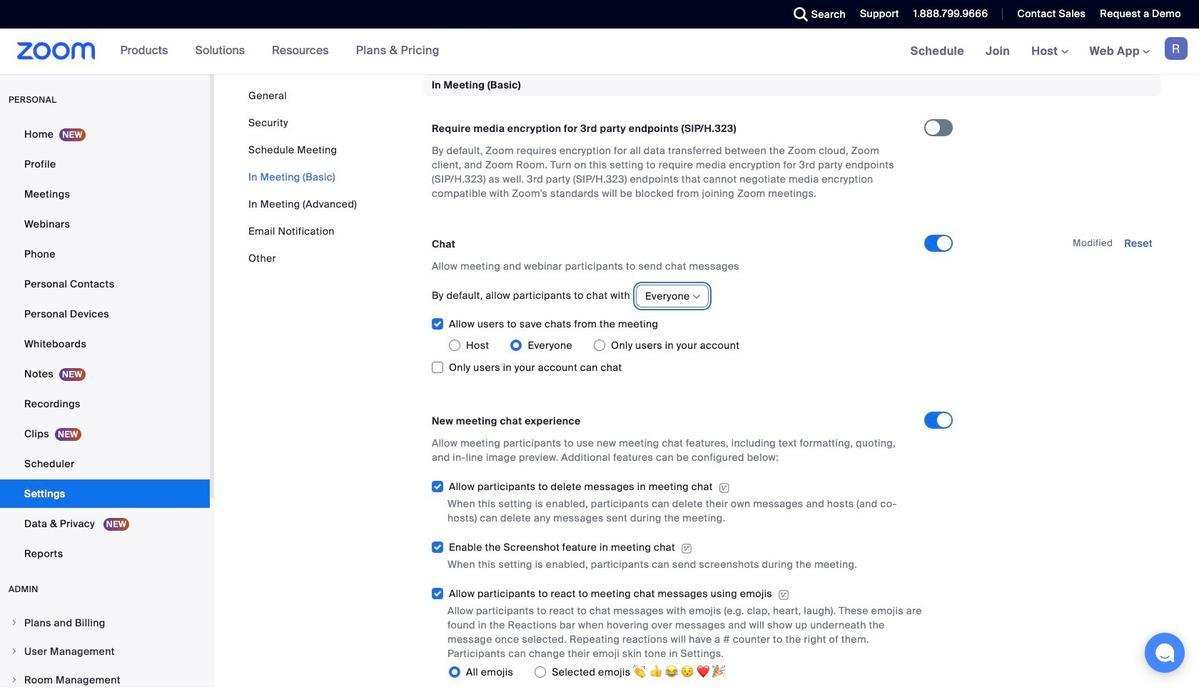 Task type: vqa. For each thing, say whether or not it's contained in the screenshot.
thumbnail of game
no



Task type: locate. For each thing, give the bounding box(es) containing it.
3 menu item from the top
[[0, 667, 210, 687]]

1 vertical spatial right image
[[10, 676, 19, 685]]

2 menu item from the top
[[0, 638, 210, 665]]

1 vertical spatial application
[[675, 540, 692, 555]]

menu bar
[[248, 89, 357, 266]]

right image
[[10, 619, 19, 628], [10, 676, 19, 685]]

profile picture image
[[1165, 37, 1188, 60]]

option group
[[449, 661, 924, 684]]

right image up right icon
[[10, 619, 19, 628]]

0 vertical spatial right image
[[10, 619, 19, 628]]

0 vertical spatial menu item
[[0, 610, 210, 637]]

2 vertical spatial menu item
[[0, 667, 210, 687]]

application
[[713, 479, 730, 494], [675, 540, 692, 555]]

1 vertical spatial menu item
[[0, 638, 210, 665]]

0 vertical spatial application
[[713, 479, 730, 494]]

right image down right icon
[[10, 676, 19, 685]]

personal menu menu
[[0, 120, 210, 570]]

1 right image from the top
[[10, 619, 19, 628]]

product information navigation
[[95, 29, 450, 74]]

meetings navigation
[[900, 29, 1199, 75]]

admin menu menu
[[0, 610, 210, 687]]

in meeting (basic) element
[[423, 74, 1161, 687]]

banner
[[0, 29, 1199, 75]]

1 menu item from the top
[[0, 610, 210, 637]]

menu item
[[0, 610, 210, 637], [0, 638, 210, 665], [0, 667, 210, 687]]

zoom logo image
[[17, 42, 95, 60]]



Task type: describe. For each thing, give the bounding box(es) containing it.
right image
[[10, 647, 19, 656]]

option group inside the in meeting (basic) 'element'
[[449, 661, 924, 684]]

2 right image from the top
[[10, 676, 19, 685]]

0 horizontal spatial application
[[675, 540, 692, 555]]

'support version for 'allow participants to react to meeting chat messages using emojis image
[[778, 589, 790, 602]]

1 horizontal spatial application
[[713, 479, 730, 494]]

open chat image
[[1155, 643, 1175, 663]]

allow users to save chats from the meeting option group
[[449, 334, 924, 357]]



